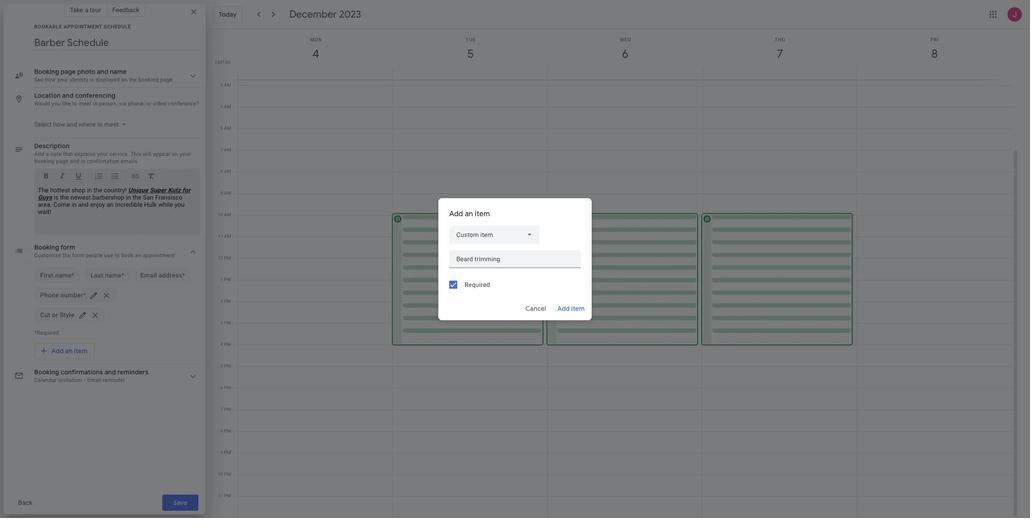 Task type: describe. For each thing, give the bounding box(es) containing it.
unique super kutz for guys
[[38, 187, 191, 201]]

1 column header from the left
[[238, 29, 393, 80]]

incredible
[[115, 201, 143, 208]]

conference?
[[168, 101, 199, 107]]

location and conferencing would you like to meet in person, via phone, or video conference?
[[34, 92, 199, 107]]

7 for 7 pm
[[221, 407, 223, 412]]

7 pm
[[221, 407, 231, 412]]

4 pm
[[221, 342, 231, 347]]

schedule
[[104, 24, 131, 30]]

style
[[60, 312, 74, 319]]

video
[[153, 101, 167, 107]]

cut or style list item
[[34, 308, 106, 323]]

appointment
[[64, 24, 102, 30]]

an inside button
[[65, 347, 72, 355]]

item inside button
[[571, 305, 585, 313]]

5 pm
[[221, 364, 231, 369]]

newest
[[71, 194, 91, 201]]

9 for 9 pm
[[221, 451, 223, 456]]

2
[[221, 299, 223, 304]]

am for 11 am
[[224, 234, 231, 239]]

10 for 10 am
[[218, 212, 223, 217]]

like
[[62, 101, 71, 107]]

add an item inside button
[[51, 347, 87, 355]]

8 pm
[[221, 429, 231, 434]]

note
[[50, 151, 62, 157]]

insert link image
[[131, 172, 140, 182]]

add inside add item button
[[557, 305, 570, 313]]

confirmation
[[87, 158, 119, 165]]

2 your from the left
[[180, 151, 191, 157]]

add an item dialog
[[438, 198, 592, 321]]

gmt-05
[[215, 60, 231, 65]]

3 pm
[[221, 321, 231, 326]]

this
[[131, 151, 141, 157]]

take
[[70, 6, 83, 14]]

service.
[[109, 151, 129, 157]]

11 pm
[[218, 494, 231, 499]]

pm for 10 pm
[[224, 472, 231, 477]]

Custom item text field
[[449, 254, 581, 265]]

barbershop
[[92, 194, 124, 201]]

conferencing
[[75, 92, 116, 100]]

the hottest shop in the country!
[[38, 187, 128, 194]]

4 column header from the left
[[702, 29, 858, 80]]

cancel
[[525, 305, 546, 313]]

pm for 9 pm
[[224, 451, 231, 456]]

cancel button
[[521, 298, 550, 320]]

customize
[[34, 253, 61, 259]]

description add a note that explains your service. this will appear on your booking page and in confirmation emails.
[[34, 142, 191, 165]]

4 am
[[220, 83, 231, 88]]

booking form customize the form people use to book an appointment
[[34, 244, 175, 259]]

8 for 8 am
[[220, 169, 223, 174]]

1
[[221, 277, 223, 282]]

underline image
[[74, 172, 83, 182]]

number
[[61, 292, 83, 299]]

pm for 7 pm
[[224, 407, 231, 412]]

bulleted list image
[[111, 172, 120, 182]]

an inside is the newest barbershop in the san fransisco area. come in and enjoy an incredible hulk while you wait!
[[107, 201, 114, 208]]

10 for 10 pm
[[218, 472, 223, 477]]

hottest
[[50, 187, 70, 194]]

that
[[63, 151, 73, 157]]

location
[[34, 92, 61, 100]]

or inside cut or style list item
[[52, 312, 58, 319]]

will
[[143, 151, 151, 157]]

am for 8 am
[[224, 169, 231, 174]]

description
[[34, 142, 70, 150]]

san
[[143, 194, 154, 201]]

Add title text field
[[34, 36, 198, 50]]

list item containing email address
[[135, 268, 191, 283]]

* for email address
[[182, 272, 185, 279]]

* for last name
[[121, 272, 124, 279]]

shop
[[71, 187, 85, 194]]

meet
[[79, 101, 92, 107]]

phone
[[40, 292, 59, 299]]

1 vertical spatial form
[[72, 253, 84, 259]]

kutz
[[168, 187, 181, 194]]

* up cut or style list item
[[83, 292, 86, 299]]

on
[[172, 151, 178, 157]]

05
[[225, 60, 231, 65]]

people
[[86, 253, 103, 259]]

first
[[40, 272, 53, 279]]

is the newest barbershop in the san fransisco area. come in and enjoy an incredible hulk while you wait!
[[38, 194, 185, 216]]

name for first name
[[55, 272, 72, 279]]

the inside the booking form customize the form people use to book an appointment
[[63, 253, 71, 259]]

numbered list image
[[94, 172, 103, 182]]

pm for 5 pm
[[224, 364, 231, 369]]

11 for 11 am
[[218, 234, 223, 239]]

pm for 1 pm
[[224, 277, 231, 282]]

come
[[53, 201, 70, 208]]

email address *
[[141, 272, 185, 279]]

4 for 4 am
[[220, 83, 223, 88]]

while
[[158, 201, 173, 208]]

3 column header from the left
[[548, 29, 703, 80]]

first name *
[[40, 272, 74, 279]]

6 for 6 pm
[[221, 386, 223, 391]]

2 column header from the left
[[393, 29, 548, 80]]

the left san
[[132, 194, 141, 201]]

cut
[[40, 312, 50, 319]]

pm for 8 pm
[[224, 429, 231, 434]]

wait!
[[38, 208, 51, 216]]

cut or style
[[40, 312, 74, 319]]

super
[[150, 187, 166, 194]]

email
[[141, 272, 157, 279]]

emails.
[[121, 158, 139, 165]]

december
[[289, 8, 337, 21]]

you inside location and conferencing would you like to meet in person, via phone, or video conference?
[[52, 101, 61, 107]]

via
[[119, 101, 127, 107]]

5 am
[[220, 104, 231, 109]]

am for 9 am
[[224, 191, 231, 196]]

would
[[34, 101, 50, 107]]

am for 4 am
[[224, 83, 231, 88]]

remove formatting image
[[147, 172, 156, 182]]

appointment
[[143, 253, 175, 259]]

booking
[[34, 158, 55, 165]]

address
[[159, 272, 182, 279]]

1 your from the left
[[97, 151, 108, 157]]

grid containing gmt-05
[[209, 29, 1020, 519]]

phone,
[[128, 101, 145, 107]]



Task type: locate. For each thing, give the bounding box(es) containing it.
add item button
[[554, 298, 588, 320]]

0 vertical spatial 11
[[218, 234, 223, 239]]

1 horizontal spatial add an item
[[449, 210, 490, 219]]

1 8 from the top
[[220, 169, 223, 174]]

0 vertical spatial 8
[[220, 169, 223, 174]]

1 horizontal spatial name
[[105, 272, 121, 279]]

* down "book" on the left of page
[[121, 272, 124, 279]]

8 am from the top
[[224, 234, 231, 239]]

use
[[104, 253, 113, 259]]

and down that
[[70, 158, 79, 165]]

*
[[72, 272, 74, 279], [121, 272, 124, 279], [182, 272, 185, 279], [83, 292, 86, 299]]

and inside description add a note that explains your service. this will appear on your booking page and in confirmation emails.
[[70, 158, 79, 165]]

0 vertical spatial add an item
[[449, 210, 490, 219]]

11 pm from the top
[[224, 472, 231, 477]]

pm down 8 pm
[[224, 451, 231, 456]]

4 am from the top
[[224, 148, 231, 152]]

none field inside the add an item dialog
[[449, 226, 540, 244]]

6 am from the top
[[224, 191, 231, 196]]

0 horizontal spatial or
[[52, 312, 58, 319]]

2 9 from the top
[[221, 451, 223, 456]]

6 am
[[220, 126, 231, 131]]

december 2023
[[289, 8, 361, 21]]

1 horizontal spatial your
[[180, 151, 191, 157]]

list item up phone number *
[[34, 268, 80, 283]]

5 column header from the left
[[857, 29, 1012, 80]]

pm for 12 pm
[[224, 256, 231, 261]]

a inside description add a note that explains your service. this will appear on your booking page and in confirmation emails.
[[46, 151, 49, 157]]

item inside button
[[74, 347, 87, 355]]

7 down 6 pm on the bottom of page
[[221, 407, 223, 412]]

fransisco
[[155, 194, 182, 201]]

in inside location and conferencing would you like to meet in person, via phone, or video conference?
[[93, 101, 98, 107]]

am down 9 am on the top left of the page
[[224, 212, 231, 217]]

4 down 3
[[221, 342, 223, 347]]

1 am from the top
[[224, 83, 231, 88]]

page
[[56, 158, 68, 165]]

list item containing last name
[[85, 268, 130, 283]]

* for first name
[[72, 272, 74, 279]]

1 vertical spatial 6
[[221, 386, 223, 391]]

0 horizontal spatial a
[[46, 151, 49, 157]]

a
[[85, 6, 88, 14], [46, 151, 49, 157]]

None field
[[449, 226, 540, 244]]

list item containing first name
[[34, 268, 80, 283]]

0 vertical spatial to
[[72, 101, 77, 107]]

the right is
[[60, 194, 69, 201]]

1 vertical spatial 10
[[218, 472, 223, 477]]

0 vertical spatial 4
[[220, 83, 223, 88]]

1 vertical spatial and
[[70, 158, 79, 165]]

2 5 from the top
[[221, 364, 223, 369]]

0 horizontal spatial item
[[74, 347, 87, 355]]

am for 10 am
[[224, 212, 231, 217]]

form left people
[[72, 253, 84, 259]]

or
[[146, 101, 151, 107], [52, 312, 58, 319]]

0 horizontal spatial you
[[52, 101, 61, 107]]

to inside the booking form customize the form people use to book an appointment
[[115, 253, 120, 259]]

9 pm
[[221, 451, 231, 456]]

am up 9 am on the top left of the page
[[224, 169, 231, 174]]

1 7 from the top
[[220, 148, 223, 152]]

3 am from the top
[[224, 126, 231, 131]]

pm down the 9 pm at the bottom of the page
[[224, 472, 231, 477]]

unique
[[128, 187, 148, 194]]

name
[[55, 272, 72, 279], [105, 272, 121, 279]]

1 4 from the top
[[220, 83, 223, 88]]

am for 7 am
[[224, 148, 231, 152]]

and
[[62, 92, 74, 100], [70, 158, 79, 165], [78, 201, 89, 208]]

0 horizontal spatial name
[[55, 272, 72, 279]]

2 10 from the top
[[218, 472, 223, 477]]

pm right "2"
[[224, 299, 231, 304]]

name for last name
[[105, 272, 121, 279]]

back
[[18, 499, 33, 507]]

1 vertical spatial item
[[571, 305, 585, 313]]

name right last
[[105, 272, 121, 279]]

2 11 from the top
[[218, 494, 223, 499]]

7 up 8 am
[[220, 148, 223, 152]]

1 vertical spatial or
[[52, 312, 58, 319]]

or inside location and conferencing would you like to meet in person, via phone, or video conference?
[[146, 101, 151, 107]]

1 11 from the top
[[218, 234, 223, 239]]

in inside description add a note that explains your service. this will appear on your booking page and in confirmation emails.
[[81, 158, 85, 165]]

2 am from the top
[[224, 104, 231, 109]]

pm right 12
[[224, 256, 231, 261]]

tour
[[90, 6, 101, 14]]

12
[[218, 256, 223, 261]]

10 up 11 pm
[[218, 472, 223, 477]]

1 9 from the top
[[220, 191, 223, 196]]

to right use
[[115, 253, 120, 259]]

9
[[220, 191, 223, 196], [221, 451, 223, 456]]

a inside button
[[85, 6, 88, 14]]

last
[[91, 272, 103, 279]]

am up 8 am
[[224, 148, 231, 152]]

4 pm from the top
[[224, 321, 231, 326]]

list item down appointment
[[135, 268, 191, 283]]

5 down 4 am
[[220, 104, 223, 109]]

am for 6 am
[[224, 126, 231, 131]]

pm for 11 pm
[[224, 494, 231, 499]]

3
[[221, 321, 223, 326]]

person,
[[99, 101, 118, 107]]

12 pm
[[218, 256, 231, 261]]

6 down '5 am'
[[220, 126, 223, 131]]

1 vertical spatial add an item
[[51, 347, 87, 355]]

2 4 from the top
[[221, 342, 223, 347]]

8 down 7 am
[[220, 169, 223, 174]]

you right while
[[175, 201, 185, 208]]

1 vertical spatial 4
[[221, 342, 223, 347]]

0 vertical spatial item
[[475, 210, 490, 219]]

6 for 6 am
[[220, 126, 223, 131]]

pm
[[224, 256, 231, 261], [224, 277, 231, 282], [224, 299, 231, 304], [224, 321, 231, 326], [224, 342, 231, 347], [224, 364, 231, 369], [224, 386, 231, 391], [224, 407, 231, 412], [224, 429, 231, 434], [224, 451, 231, 456], [224, 472, 231, 477], [224, 494, 231, 499]]

5 for 5 am
[[220, 104, 223, 109]]

1 6 from the top
[[220, 126, 223, 131]]

grid
[[209, 29, 1020, 519]]

gmt-
[[215, 60, 225, 65]]

pm right 1 on the bottom of page
[[224, 277, 231, 282]]

9 for 9 am
[[220, 191, 223, 196]]

* up number
[[72, 272, 74, 279]]

2 pm
[[221, 299, 231, 304]]

6 pm from the top
[[224, 364, 231, 369]]

5 for 5 pm
[[221, 364, 223, 369]]

pm for 6 pm
[[224, 386, 231, 391]]

list item containing phone number
[[34, 288, 117, 303]]

pm down 4 pm
[[224, 364, 231, 369]]

8 up the 9 pm at the bottom of the page
[[221, 429, 223, 434]]

formatting options toolbar
[[34, 169, 200, 188]]

0 vertical spatial 9
[[220, 191, 223, 196]]

or right cut
[[52, 312, 58, 319]]

2 6 from the top
[[221, 386, 223, 391]]

a left tour
[[85, 6, 88, 14]]

to right like
[[72, 101, 77, 107]]

* right email
[[182, 272, 185, 279]]

2 8 from the top
[[221, 429, 223, 434]]

0 horizontal spatial to
[[72, 101, 77, 107]]

add an item inside dialog
[[449, 210, 490, 219]]

is
[[54, 194, 59, 201]]

pm up 5 pm
[[224, 342, 231, 347]]

and inside location and conferencing would you like to meet in person, via phone, or video conference?
[[62, 92, 74, 100]]

list item down use
[[85, 268, 130, 283]]

pm for 4 pm
[[224, 342, 231, 347]]

0 vertical spatial and
[[62, 92, 74, 100]]

9 up "10 am"
[[220, 191, 223, 196]]

the right customize in the top left of the page
[[63, 253, 71, 259]]

am down 4 am
[[224, 104, 231, 109]]

and inside is the newest barbershop in the san fransisco area. come in and enjoy an incredible hulk while you wait!
[[78, 201, 89, 208]]

1 horizontal spatial item
[[475, 210, 490, 219]]

4 up '5 am'
[[220, 83, 223, 88]]

a up the booking
[[46, 151, 49, 157]]

2 pm from the top
[[224, 277, 231, 282]]

0 horizontal spatial your
[[97, 151, 108, 157]]

for
[[182, 187, 191, 194]]

add an item button
[[34, 343, 95, 360]]

list item
[[34, 268, 80, 283], [85, 268, 130, 283], [135, 268, 191, 283], [34, 288, 117, 303]]

your right "on"
[[180, 151, 191, 157]]

take a tour button
[[64, 3, 107, 17]]

pm down the 10 pm
[[224, 494, 231, 499]]

bookable
[[34, 24, 62, 30]]

8 for 8 pm
[[221, 429, 223, 434]]

and up like
[[62, 92, 74, 100]]

5 am from the top
[[224, 169, 231, 174]]

1 horizontal spatial or
[[146, 101, 151, 107]]

am up '5 am'
[[224, 83, 231, 88]]

2 vertical spatial and
[[78, 201, 89, 208]]

2 horizontal spatial item
[[571, 305, 585, 313]]

you inside is the newest barbershop in the san fransisco area. come in and enjoy an incredible hulk while you wait!
[[175, 201, 185, 208]]

pm up the 9 pm at the bottom of the page
[[224, 429, 231, 434]]

to inside location and conferencing would you like to meet in person, via phone, or video conference?
[[72, 101, 77, 107]]

feedback
[[112, 6, 139, 14]]

1 horizontal spatial a
[[85, 6, 88, 14]]

11 am
[[218, 234, 231, 239]]

0 vertical spatial 10
[[218, 212, 223, 217]]

2 name from the left
[[105, 272, 121, 279]]

10 am
[[218, 212, 231, 217]]

am down '5 am'
[[224, 126, 231, 131]]

9 up the 10 pm
[[221, 451, 223, 456]]

1 name from the left
[[55, 272, 72, 279]]

book
[[121, 253, 134, 259]]

list item up cut or style list item
[[34, 288, 117, 303]]

6
[[220, 126, 223, 131], [221, 386, 223, 391]]

hulk
[[144, 201, 157, 208]]

1 pm
[[221, 277, 231, 282]]

7
[[220, 148, 223, 152], [221, 407, 223, 412]]

take a tour
[[70, 6, 101, 14]]

3 pm from the top
[[224, 299, 231, 304]]

0 vertical spatial form
[[61, 244, 75, 252]]

11 up 12
[[218, 234, 223, 239]]

am up '12 pm'
[[224, 234, 231, 239]]

an inside dialog
[[465, 210, 473, 219]]

Description text field
[[38, 187, 197, 232]]

bookable appointment schedule
[[34, 24, 131, 30]]

2 7 from the top
[[221, 407, 223, 412]]

1 pm from the top
[[224, 256, 231, 261]]

5 pm from the top
[[224, 342, 231, 347]]

7 pm from the top
[[224, 386, 231, 391]]

pm down 6 pm on the bottom of page
[[224, 407, 231, 412]]

10 pm
[[218, 472, 231, 477]]

1 vertical spatial 5
[[221, 364, 223, 369]]

5 up 6 pm on the bottom of page
[[221, 364, 223, 369]]

the down numbered list image
[[94, 187, 102, 194]]

country!
[[104, 187, 127, 194]]

your up confirmation
[[97, 151, 108, 157]]

0 horizontal spatial add an item
[[51, 347, 87, 355]]

8 pm from the top
[[224, 407, 231, 412]]

0 vertical spatial 6
[[220, 126, 223, 131]]

column header
[[238, 29, 393, 80], [393, 29, 548, 80], [548, 29, 703, 80], [702, 29, 858, 80], [857, 29, 1012, 80]]

8 am
[[220, 169, 231, 174]]

1 vertical spatial you
[[175, 201, 185, 208]]

area.
[[38, 201, 52, 208]]

*required
[[34, 330, 59, 337]]

your
[[97, 151, 108, 157], [180, 151, 191, 157]]

1 vertical spatial 11
[[218, 494, 223, 499]]

10 pm from the top
[[224, 451, 231, 456]]

1 10 from the top
[[218, 212, 223, 217]]

8
[[220, 169, 223, 174], [221, 429, 223, 434]]

0 vertical spatial a
[[85, 6, 88, 14]]

12 pm from the top
[[224, 494, 231, 499]]

0 vertical spatial or
[[146, 101, 151, 107]]

pm for 2 pm
[[224, 299, 231, 304]]

11 down the 10 pm
[[218, 494, 223, 499]]

2 vertical spatial item
[[74, 347, 87, 355]]

form
[[61, 244, 75, 252], [72, 253, 84, 259]]

name right first
[[55, 272, 72, 279]]

explains
[[75, 151, 96, 157]]

and left enjoy
[[78, 201, 89, 208]]

italic image
[[58, 172, 67, 182]]

1 vertical spatial 8
[[221, 429, 223, 434]]

2023
[[339, 8, 361, 21]]

7 am from the top
[[224, 212, 231, 217]]

1 vertical spatial to
[[115, 253, 120, 259]]

4 for 4 pm
[[221, 342, 223, 347]]

1 vertical spatial a
[[46, 151, 49, 157]]

add
[[34, 151, 44, 157], [449, 210, 463, 219], [557, 305, 570, 313], [51, 347, 64, 355]]

or left video
[[146, 101, 151, 107]]

1 vertical spatial 7
[[221, 407, 223, 412]]

7 for 7 am
[[220, 148, 223, 152]]

form right booking
[[61, 244, 75, 252]]

bold image
[[42, 172, 51, 182]]

the
[[38, 187, 48, 194]]

0 vertical spatial 5
[[220, 104, 223, 109]]

9 pm from the top
[[224, 429, 231, 434]]

5
[[220, 104, 223, 109], [221, 364, 223, 369]]

today button
[[213, 6, 243, 23]]

11
[[218, 234, 223, 239], [218, 494, 223, 499]]

last name *
[[91, 272, 124, 279]]

booking
[[34, 244, 59, 252]]

7 am
[[220, 148, 231, 152]]

4
[[220, 83, 223, 88], [221, 342, 223, 347]]

1 horizontal spatial you
[[175, 201, 185, 208]]

required
[[465, 281, 490, 288]]

guys
[[38, 194, 52, 201]]

item
[[475, 210, 490, 219], [571, 305, 585, 313], [74, 347, 87, 355]]

add an item
[[449, 210, 490, 219], [51, 347, 87, 355]]

enjoy
[[90, 201, 105, 208]]

0 vertical spatial you
[[52, 101, 61, 107]]

add inside add an item button
[[51, 347, 64, 355]]

pm right 3
[[224, 321, 231, 326]]

pm up 7 pm
[[224, 386, 231, 391]]

11 for 11 pm
[[218, 494, 223, 499]]

1 5 from the top
[[220, 104, 223, 109]]

am for 5 am
[[224, 104, 231, 109]]

pm for 3 pm
[[224, 321, 231, 326]]

1 vertical spatial 9
[[221, 451, 223, 456]]

10 up 11 am
[[218, 212, 223, 217]]

9 am
[[220, 191, 231, 196]]

you left like
[[52, 101, 61, 107]]

back button
[[11, 495, 40, 512]]

0 vertical spatial 7
[[220, 148, 223, 152]]

1 horizontal spatial to
[[115, 253, 120, 259]]

appear
[[153, 151, 170, 157]]

an inside the booking form customize the form people use to book an appointment
[[135, 253, 141, 259]]

am down 8 am
[[224, 191, 231, 196]]

6 up 7 pm
[[221, 386, 223, 391]]

add inside description add a note that explains your service. this will appear on your booking page and in confirmation emails.
[[34, 151, 44, 157]]



Task type: vqa. For each thing, say whether or not it's contained in the screenshot.
the 26 "ELEMENT"
no



